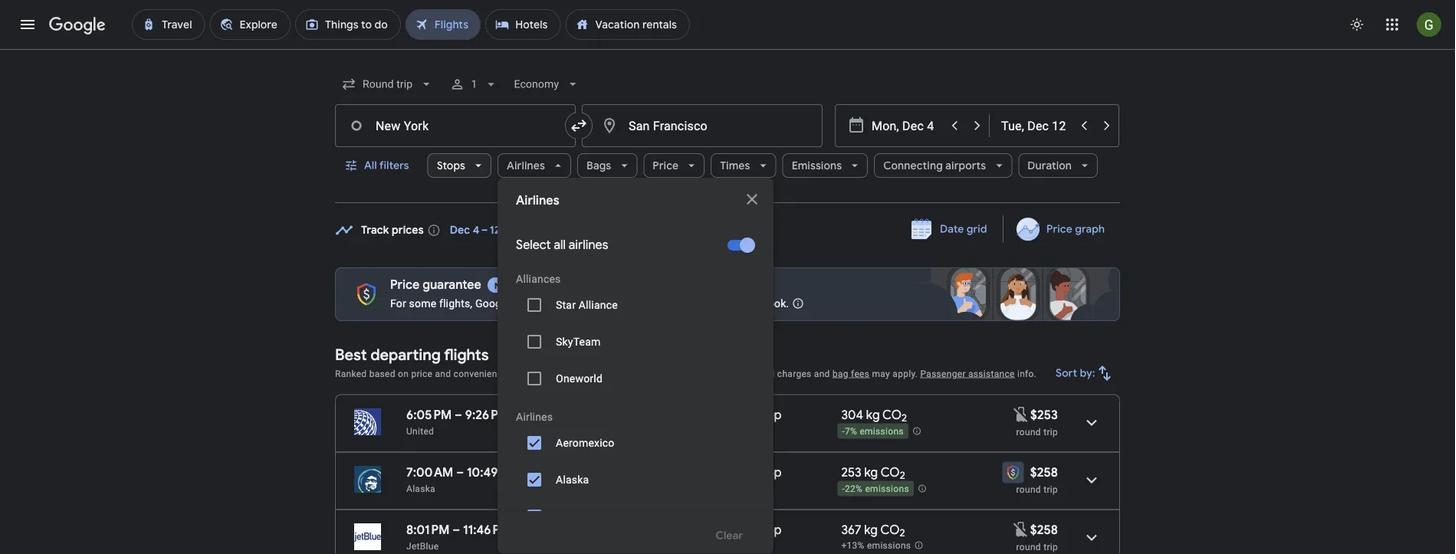 Task type: describe. For each thing, give the bounding box(es) containing it.
after
[[716, 297, 739, 310]]

3 round from the top
[[1017, 542, 1042, 553]]

6:05 pm
[[407, 407, 452, 423]]

airports
[[946, 159, 987, 173]]

leaves john f. kennedy international airport at 7:00 am on monday, december 4 and arrives at san francisco international airport at 10:49 am on monday, december 4. element
[[407, 465, 519, 481]]

1 inside best departing flights main content
[[704, 369, 710, 379]]

367
[[842, 522, 862, 538]]

drops
[[685, 297, 713, 310]]

– for 8:01 pm
[[453, 522, 460, 538]]

times
[[720, 159, 751, 173]]

2 vertical spatial airlines
[[516, 411, 553, 423]]

nonstop flight. element for 304
[[734, 407, 782, 425]]

1 and from the left
[[435, 369, 451, 379]]

round trip for 253
[[1017, 484, 1058, 495]]

charges
[[778, 369, 812, 379]]

Departure time: 8:01 PM. text field
[[407, 522, 450, 538]]

best
[[335, 345, 367, 365]]

7%
[[845, 427, 858, 437]]

trip for 304
[[1044, 427, 1058, 438]]

for
[[390, 297, 406, 310]]

- for 253
[[842, 484, 845, 495]]

select
[[516, 237, 551, 253]]

connecting airports
[[884, 159, 987, 173]]

sort by: button
[[1050, 355, 1121, 392]]

only button
[[695, 499, 756, 535]]

for
[[689, 369, 702, 379]]

required
[[597, 369, 632, 379]]

jetblue
[[407, 541, 439, 552]]

7:00 am – 10:49 am alaska
[[407, 465, 519, 494]]

2 for 253
[[900, 470, 906, 483]]

price for price
[[653, 159, 679, 173]]

1 horizontal spatial price
[[658, 297, 682, 310]]

alaska inside 7:00 am – 10:49 am alaska
[[407, 484, 436, 494]]

– for 7:00 am
[[456, 465, 464, 481]]

some
[[409, 297, 437, 310]]

close dialog image
[[743, 190, 762, 209]]

4 – 12
[[473, 224, 501, 237]]

pays
[[513, 297, 536, 310]]

- for 304
[[842, 427, 845, 437]]

alliances
[[516, 273, 561, 285]]

apply.
[[893, 369, 918, 379]]

kg for 253
[[865, 465, 878, 481]]

duration
[[1028, 159, 1072, 173]]

304
[[842, 407, 864, 423]]

skyteam
[[556, 336, 601, 348]]

star
[[556, 299, 576, 311]]

1 vertical spatial airlines
[[516, 193, 560, 209]]

trip for 253
[[1044, 484, 1058, 495]]

filters
[[380, 159, 409, 173]]

-7% emissions
[[842, 427, 904, 437]]

guarantee
[[423, 277, 482, 293]]

by:
[[1081, 367, 1096, 380]]

bag fees button
[[833, 369, 870, 379]]

6:05 pm – 9:26 pm united
[[407, 407, 509, 437]]

ranked
[[335, 369, 367, 379]]

$258 for 258 us dollars text box
[[1031, 522, 1058, 538]]

none search field containing airlines
[[335, 66, 1121, 555]]

best departing flights main content
[[335, 216, 1121, 555]]

convenience
[[454, 369, 508, 379]]

flight details. leaves john f. kennedy international airport at 7:00 am on monday, december 4 and arrives at san francisco international airport at 10:49 am on monday, december 4. image
[[1074, 462, 1111, 499]]

date
[[940, 222, 965, 236]]

adult.
[[712, 369, 736, 379]]

10:49 am
[[467, 465, 519, 481]]

passenger assistance button
[[921, 369, 1015, 379]]

Departure time: 7:00 AM. text field
[[407, 465, 454, 481]]

connecting airports button
[[874, 147, 1013, 184]]

3 nonstop from the top
[[734, 522, 782, 538]]

this price for this flight doesn't include overhead bin access. if you need a carry-on bag, use the bags filter to update prices. image
[[1012, 406, 1031, 424]]

duration button
[[1019, 147, 1098, 184]]

Arrival time: 11:46 PM. text field
[[463, 522, 511, 538]]

track
[[361, 224, 389, 237]]

258 US dollars text field
[[1031, 465, 1058, 481]]

new
[[495, 281, 515, 291]]

difference
[[578, 297, 627, 310]]

emissions
[[792, 159, 842, 173]]

grid
[[967, 222, 988, 236]]

1 button
[[444, 66, 505, 103]]

258 US dollars text field
[[1031, 522, 1058, 538]]

2 vertical spatial emissions
[[867, 541, 911, 552]]

7:00 am
[[407, 465, 454, 481]]

round trip for 304
[[1017, 427, 1058, 438]]

optional
[[739, 369, 775, 379]]

price for price guarantee
[[390, 277, 420, 293]]

price graph button
[[1007, 216, 1118, 243]]

co for 253
[[881, 465, 900, 481]]

New feature text field
[[488, 278, 521, 293]]

22%
[[845, 484, 863, 495]]

flights,
[[439, 297, 473, 310]]

1 horizontal spatial alaska
[[556, 474, 589, 486]]

select all airlines
[[516, 237, 609, 253]]

swap origin and destination. image
[[570, 117, 588, 135]]

learn more about tracked prices image
[[427, 224, 441, 237]]

oneworld
[[556, 372, 603, 385]]

main menu image
[[18, 15, 37, 34]]

only
[[713, 510, 737, 524]]

airlines button
[[498, 147, 571, 184]]

star alliance
[[556, 299, 618, 311]]

leaves john f. kennedy international airport at 8:01 pm on monday, december 4 and arrives at san francisco international airport at 11:46 pm on monday, december 4. element
[[407, 522, 511, 538]]

flight details. leaves john f. kennedy international airport at 8:01 pm on monday, december 4 and arrives at san francisco international airport at 11:46 pm on monday, december 4. image
[[1074, 520, 1111, 555]]

stops button
[[428, 147, 492, 184]]

-22% emissions
[[842, 484, 910, 495]]

3 trip from the top
[[1044, 542, 1058, 553]]

bags button
[[578, 147, 638, 184]]

emissions for 304
[[860, 427, 904, 437]]

price button
[[644, 147, 705, 184]]



Task type: vqa. For each thing, say whether or not it's contained in the screenshot.
Add
no



Task type: locate. For each thing, give the bounding box(es) containing it.
2 for 304
[[902, 412, 907, 425]]

alaska up allegiant
[[556, 474, 589, 486]]

2 - from the top
[[842, 484, 845, 495]]

0 vertical spatial airlines
[[507, 159, 545, 173]]

2 up -22% emissions
[[900, 470, 906, 483]]

1 vertical spatial price
[[1047, 222, 1073, 236]]

for some flights, google pays you the difference if the price drops after you book.
[[390, 297, 790, 310]]

united
[[407, 426, 434, 437]]

passenger
[[921, 369, 966, 379]]

1 vertical spatial –
[[456, 465, 464, 481]]

1 horizontal spatial the
[[640, 297, 655, 310]]

this price for this flight doesn't include overhead bin access. if you need a carry-on bag, use the bags filter to update prices. image
[[1012, 521, 1031, 539]]

0 vertical spatial 1
[[471, 78, 477, 91]]

connecting
[[884, 159, 943, 173]]

1 vertical spatial emissions
[[866, 484, 910, 495]]

Departure text field
[[872, 105, 943, 146]]

bag
[[833, 369, 849, 379]]

airlines right stops popup button
[[507, 159, 545, 173]]

2 vertical spatial price
[[390, 277, 420, 293]]

1 horizontal spatial and
[[814, 369, 830, 379]]

price right on
[[411, 369, 433, 379]]

0 horizontal spatial price
[[390, 277, 420, 293]]

– inside 7:00 am – 10:49 am alaska
[[456, 465, 464, 481]]

Arrival time: 10:49 AM. text field
[[467, 465, 519, 481]]

trip down $258 text box
[[1044, 484, 1058, 495]]

kg up -22% emissions
[[865, 465, 878, 481]]

$253
[[1031, 407, 1058, 423]]

0 vertical spatial nonstop flight. element
[[734, 407, 782, 425]]

emissions down the '304 kg co 2'
[[860, 427, 904, 437]]

track prices
[[361, 224, 424, 237]]

None search field
[[335, 66, 1121, 555]]

flight details. leaves newark liberty international airport at 6:05 pm on monday, december 4 and arrives at san francisco international airport at 9:26 pm on monday, december 4. image
[[1074, 405, 1111, 441]]

1 vertical spatial price
[[411, 369, 433, 379]]

2 vertical spatial –
[[453, 522, 460, 538]]

2 vertical spatial 2
[[900, 527, 905, 540]]

1 round trip from the top
[[1017, 427, 1058, 438]]

0 vertical spatial nonstop
[[734, 407, 782, 423]]

+13% emissions
[[842, 541, 911, 552]]

0 vertical spatial round
[[1017, 427, 1042, 438]]

1 vertical spatial nonstop
[[734, 465, 782, 481]]

price inside popup button
[[653, 159, 679, 173]]

1 nonstop flight. element from the top
[[734, 407, 782, 425]]

alaska
[[556, 474, 589, 486], [407, 484, 436, 494]]

2 vertical spatial round
[[1017, 542, 1042, 553]]

price guarantee
[[390, 277, 482, 293]]

2 inside 367 kg co 2
[[900, 527, 905, 540]]

1 vertical spatial nonstop flight. element
[[734, 465, 782, 483]]

0 vertical spatial emissions
[[860, 427, 904, 437]]

round
[[1017, 427, 1042, 438], [1017, 484, 1042, 495], [1017, 542, 1042, 553]]

11:46 pm
[[463, 522, 511, 538]]

all
[[554, 237, 566, 253]]

1
[[471, 78, 477, 91], [704, 369, 710, 379]]

1 inside popup button
[[471, 78, 477, 91]]

2 round from the top
[[1017, 484, 1042, 495]]

the left alliance
[[559, 297, 575, 310]]

price for price graph
[[1047, 222, 1073, 236]]

$258 left flight details. leaves john f. kennedy international airport at 8:01 pm on monday, december 4 and arrives at san francisco international airport at 11:46 pm on monday, december 4. icon in the bottom right of the page
[[1031, 522, 1058, 538]]

kg up -7% emissions
[[867, 407, 880, 423]]

co inside the 253 kg co 2
[[881, 465, 900, 481]]

1 horizontal spatial 1
[[704, 369, 710, 379]]

1 vertical spatial 1
[[704, 369, 710, 379]]

0 vertical spatial $258
[[1031, 465, 1058, 481]]

$258 left flight details. leaves john f. kennedy international airport at 7:00 am on monday, december 4 and arrives at san francisco international airport at 10:49 am on monday, december 4. icon
[[1031, 465, 1058, 481]]

2 trip from the top
[[1044, 484, 1058, 495]]

0 vertical spatial round trip
[[1017, 427, 1058, 438]]

0 vertical spatial price
[[653, 159, 679, 173]]

date grid button
[[901, 216, 1000, 243]]

1 vertical spatial $258
[[1031, 522, 1058, 538]]

8:01 pm
[[407, 522, 450, 538]]

1 vertical spatial co
[[881, 465, 900, 481]]

taxes
[[635, 369, 658, 379]]

kg inside the '304 kg co 2'
[[867, 407, 880, 423]]

may
[[872, 369, 891, 379]]

304 kg co 2
[[842, 407, 907, 425]]

price up for
[[390, 277, 420, 293]]

departing
[[371, 345, 441, 365]]

nonstop for 253
[[734, 465, 782, 481]]

fees right the bag
[[851, 369, 870, 379]]

loading results progress bar
[[0, 49, 1456, 52]]

airlines
[[569, 237, 609, 253]]

0 horizontal spatial you
[[539, 297, 556, 310]]

kg up +13% emissions
[[865, 522, 878, 538]]

allegiant
[[556, 510, 599, 523]]

total duration 6 hr 45 min. element
[[635, 523, 734, 540]]

Arrival time: 9:26 PM. text field
[[465, 407, 509, 423]]

2 round trip from the top
[[1017, 484, 1058, 495]]

co for 367
[[881, 522, 900, 538]]

emissions down 367 kg co 2
[[867, 541, 911, 552]]

+13%
[[842, 541, 865, 552]]

1 vertical spatial -
[[842, 484, 845, 495]]

253 kg co 2
[[842, 465, 906, 483]]

dec 4 – 12
[[450, 224, 501, 237]]

– inside 6:05 pm – 9:26 pm united
[[455, 407, 462, 423]]

367 kg co 2
[[842, 522, 905, 540]]

2 nonstop flight. element from the top
[[734, 465, 782, 483]]

2
[[902, 412, 907, 425], [900, 470, 906, 483], [900, 527, 905, 540]]

3 round trip from the top
[[1017, 542, 1058, 553]]

emissions button
[[783, 147, 868, 184]]

co inside the '304 kg co 2'
[[883, 407, 902, 423]]

sort by:
[[1056, 367, 1096, 380]]

trip down 258 us dollars text box
[[1044, 542, 1058, 553]]

prices
[[392, 224, 424, 237]]

alaska down 7:00 am on the left of the page
[[407, 484, 436, 494]]

1 horizontal spatial fees
[[851, 369, 870, 379]]

co up -22% emissions
[[881, 465, 900, 481]]

$258
[[1031, 465, 1058, 481], [1031, 522, 1058, 538]]

nonstop flight. element
[[734, 407, 782, 425], [734, 465, 782, 483], [734, 522, 782, 540]]

1 horizontal spatial you
[[742, 297, 759, 310]]

1 - from the top
[[842, 427, 845, 437]]

1 round from the top
[[1017, 427, 1042, 438]]

– left 9:26 pm text box
[[455, 407, 462, 423]]

3 nonstop flight. element from the top
[[734, 522, 782, 540]]

prices
[[534, 369, 561, 379]]

price right bags popup button
[[653, 159, 679, 173]]

google
[[476, 297, 510, 310]]

learn more about price guarantee image
[[780, 285, 817, 322]]

price left "drops"
[[658, 297, 682, 310]]

2 and from the left
[[814, 369, 830, 379]]

2 vertical spatial round trip
[[1017, 542, 1058, 553]]

you
[[539, 297, 556, 310], [742, 297, 759, 310]]

fees right + at the bottom left of the page
[[668, 369, 687, 379]]

2 up +13% emissions
[[900, 527, 905, 540]]

1 vertical spatial kg
[[865, 465, 878, 481]]

kg for 367
[[865, 522, 878, 538]]

alliance
[[579, 299, 618, 311]]

1 vertical spatial 2
[[900, 470, 906, 483]]

2 vertical spatial kg
[[865, 522, 878, 538]]

all filters button
[[335, 147, 422, 184]]

2 vertical spatial nonstop
[[734, 522, 782, 538]]

round down $258 text box
[[1017, 484, 1042, 495]]

2 the from the left
[[640, 297, 655, 310]]

aeromexico
[[556, 437, 615, 449]]

flights
[[444, 345, 489, 365]]

price graph
[[1047, 222, 1105, 236]]

2 for 367
[[900, 527, 905, 540]]

sort
[[1056, 367, 1078, 380]]

0 vertical spatial -
[[842, 427, 845, 437]]

2 up -7% emissions
[[902, 412, 907, 425]]

graph
[[1075, 222, 1105, 236]]

none text field inside search field
[[335, 104, 576, 147]]

kg inside 367 kg co 2
[[865, 522, 878, 538]]

0 vertical spatial co
[[883, 407, 902, 423]]

times button
[[711, 147, 777, 184]]

– right 8:01 pm
[[453, 522, 460, 538]]

include
[[563, 369, 594, 379]]

-
[[842, 427, 845, 437], [842, 484, 845, 495]]

0 vertical spatial trip
[[1044, 427, 1058, 438]]

0 vertical spatial kg
[[867, 407, 880, 423]]

airlines inside airlines popup button
[[507, 159, 545, 173]]

bags
[[587, 159, 612, 173]]

round down this price for this flight doesn't include overhead bin access. if you need a carry-on bag, use the bags filter to update prices. icon
[[1017, 542, 1042, 553]]

1 vertical spatial trip
[[1044, 484, 1058, 495]]

emissions for 253
[[866, 484, 910, 495]]

1 fees from the left
[[668, 369, 687, 379]]

Return text field
[[1002, 105, 1072, 146]]

– for 6:05 pm
[[455, 407, 462, 423]]

trip down $253
[[1044, 427, 1058, 438]]

– right departure time: 7:00 am. "text box"
[[456, 465, 464, 481]]

2 inside the 253 kg co 2
[[900, 470, 906, 483]]

the
[[559, 297, 575, 310], [640, 297, 655, 310]]

co up +13% emissions
[[881, 522, 900, 538]]

2 vertical spatial nonstop flight. element
[[734, 522, 782, 540]]

kg inside the 253 kg co 2
[[865, 465, 878, 481]]

airlines
[[507, 159, 545, 173], [516, 193, 560, 209], [516, 411, 553, 423]]

- down 253
[[842, 484, 845, 495]]

emissions
[[860, 427, 904, 437], [866, 484, 910, 495], [867, 541, 911, 552]]

0 vertical spatial –
[[455, 407, 462, 423]]

round for 304
[[1017, 427, 1042, 438]]

price inside button
[[1047, 222, 1073, 236]]

0 vertical spatial price
[[658, 297, 682, 310]]

nonstop flight. element for 253
[[734, 465, 782, 483]]

1 vertical spatial round
[[1017, 484, 1042, 495]]

round trip down 258 us dollars text box
[[1017, 542, 1058, 553]]

round trip down $258 text box
[[1017, 484, 1058, 495]]

airlines down airlines popup button
[[516, 193, 560, 209]]

date grid
[[940, 222, 988, 236]]

1 nonstop from the top
[[734, 407, 782, 423]]

co for 304
[[883, 407, 902, 423]]

253
[[842, 465, 862, 481]]

best departing flights
[[335, 345, 489, 365]]

co inside 367 kg co 2
[[881, 522, 900, 538]]

2 $258 from the top
[[1031, 522, 1058, 538]]

you right after
[[742, 297, 759, 310]]

0 horizontal spatial alaska
[[407, 484, 436, 494]]

2 nonstop from the top
[[734, 465, 782, 481]]

253 US dollars text field
[[1031, 407, 1058, 423]]

0 horizontal spatial fees
[[668, 369, 687, 379]]

2 you from the left
[[742, 297, 759, 310]]

round for 253
[[1017, 484, 1042, 495]]

– inside 8:01 pm – 11:46 pm jetblue
[[453, 522, 460, 538]]

based
[[369, 369, 396, 379]]

all
[[364, 159, 377, 173]]

and down flights
[[435, 369, 451, 379]]

0 vertical spatial 2
[[902, 412, 907, 425]]

nonstop
[[734, 407, 782, 423], [734, 465, 782, 481], [734, 522, 782, 538]]

prices include required taxes + fees for 1 adult. optional charges and bag fees may apply. passenger assistance
[[534, 369, 1015, 379]]

9:26 pm
[[465, 407, 509, 423]]

0 horizontal spatial the
[[559, 297, 575, 310]]

find the best price region
[[335, 216, 1121, 255]]

emissions down the 253 kg co 2 at the right of page
[[866, 484, 910, 495]]

$258 for $258 text box
[[1031, 465, 1058, 481]]

- down 304
[[842, 427, 845, 437]]

change appearance image
[[1339, 6, 1376, 43]]

1 horizontal spatial price
[[653, 159, 679, 173]]

stops
[[437, 159, 466, 173]]

price left the graph at right
[[1047, 222, 1073, 236]]

kg
[[867, 407, 880, 423], [865, 465, 878, 481], [865, 522, 878, 538]]

price
[[658, 297, 682, 310], [411, 369, 433, 379]]

2 horizontal spatial price
[[1047, 222, 1073, 236]]

leaves newark liberty international airport at 6:05 pm on monday, december 4 and arrives at san francisco international airport at 9:26 pm on monday, december 4. element
[[407, 407, 509, 423]]

None text field
[[335, 104, 576, 147]]

kg for 304
[[867, 407, 880, 423]]

1 trip from the top
[[1044, 427, 1058, 438]]

nonstop for 304
[[734, 407, 782, 423]]

–
[[455, 407, 462, 423], [456, 465, 464, 481], [453, 522, 460, 538]]

1 you from the left
[[539, 297, 556, 310]]

0 horizontal spatial 1
[[471, 78, 477, 91]]

Departure time: 6:05 PM. text field
[[407, 407, 452, 423]]

assistance
[[969, 369, 1015, 379]]

if
[[630, 297, 637, 310]]

2 vertical spatial co
[[881, 522, 900, 538]]

airlines down the prices
[[516, 411, 553, 423]]

2 inside the '304 kg co 2'
[[902, 412, 907, 425]]

None field
[[335, 71, 440, 98], [508, 71, 587, 98], [335, 71, 440, 98], [508, 71, 587, 98]]

you right pays
[[539, 297, 556, 310]]

1 the from the left
[[559, 297, 575, 310]]

0 horizontal spatial and
[[435, 369, 451, 379]]

+
[[660, 369, 666, 379]]

2 vertical spatial trip
[[1044, 542, 1058, 553]]

None text field
[[582, 104, 823, 147]]

2 fees from the left
[[851, 369, 870, 379]]

round down this price for this flight doesn't include overhead bin access. if you need a carry-on bag, use the bags filter to update prices. image
[[1017, 427, 1042, 438]]

co up -7% emissions
[[883, 407, 902, 423]]

1 vertical spatial round trip
[[1017, 484, 1058, 495]]

and left the bag
[[814, 369, 830, 379]]

round trip down 253 us dollars "text box"
[[1017, 427, 1058, 438]]

fees
[[668, 369, 687, 379], [851, 369, 870, 379]]

all filters
[[364, 159, 409, 173]]

the right if
[[640, 297, 655, 310]]

8:01 pm – 11:46 pm jetblue
[[407, 522, 511, 552]]

book.
[[762, 297, 790, 310]]

1 $258 from the top
[[1031, 465, 1058, 481]]

0 horizontal spatial price
[[411, 369, 433, 379]]



